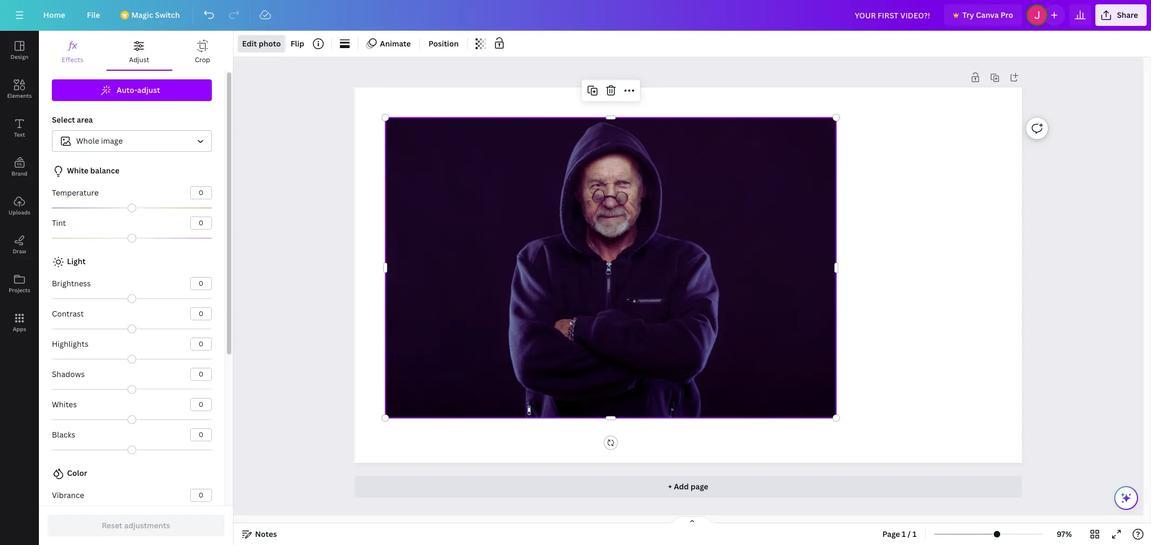 Task type: describe. For each thing, give the bounding box(es) containing it.
area
[[77, 115, 93, 125]]

design button
[[0, 31, 39, 70]]

photo
[[259, 38, 281, 49]]

2 1 from the left
[[913, 529, 917, 539]]

projects
[[9, 286, 30, 294]]

effects button
[[39, 31, 106, 70]]

edit photo button
[[238, 35, 285, 52]]

magic
[[131, 10, 153, 20]]

draw
[[13, 248, 26, 255]]

/
[[908, 529, 911, 539]]

canva
[[976, 10, 999, 20]]

animate
[[380, 38, 411, 49]]

whole
[[76, 136, 99, 146]]

Design title text field
[[846, 4, 940, 26]]

page
[[691, 482, 708, 492]]

Brightness text field
[[191, 278, 211, 290]]

flip
[[291, 38, 304, 49]]

position
[[429, 38, 459, 49]]

whites
[[52, 399, 77, 410]]

apps
[[13, 325, 26, 333]]

color
[[67, 468, 87, 478]]

Shadows text field
[[191, 369, 211, 380]]

position button
[[424, 35, 463, 52]]

Highlights text field
[[191, 338, 211, 350]]

file
[[87, 10, 100, 20]]

white
[[67, 165, 88, 176]]

+ add page button
[[354, 476, 1022, 498]]

vibrance
[[52, 490, 84, 500]]

notes
[[255, 529, 277, 539]]

auto-adjust button
[[52, 79, 212, 101]]

brightness
[[52, 278, 91, 289]]

tint
[[52, 218, 66, 228]]

magic switch
[[131, 10, 180, 20]]

share
[[1117, 10, 1138, 20]]

side panel tab list
[[0, 31, 39, 342]]

temperature
[[52, 188, 99, 198]]

1 1 from the left
[[902, 529, 906, 539]]

adjust button
[[106, 31, 172, 70]]

97%
[[1057, 529, 1072, 539]]

Temperature text field
[[191, 187, 211, 199]]

edit
[[242, 38, 257, 49]]

Contrast text field
[[191, 308, 211, 320]]

add
[[674, 482, 689, 492]]

contrast
[[52, 309, 84, 319]]

projects button
[[0, 264, 39, 303]]

select
[[52, 115, 75, 125]]

brand button
[[0, 148, 39, 186]]

apps button
[[0, 303, 39, 342]]

Tint text field
[[191, 217, 211, 229]]

show pages image
[[666, 516, 718, 525]]

blacks
[[52, 430, 75, 440]]

file button
[[78, 4, 109, 26]]

edit photo
[[242, 38, 281, 49]]

text
[[14, 131, 25, 138]]



Task type: vqa. For each thing, say whether or not it's contained in the screenshot.
5.0s
no



Task type: locate. For each thing, give the bounding box(es) containing it.
reset adjustments
[[102, 520, 170, 531]]

magic switch button
[[113, 4, 188, 26]]

canva assistant image
[[1120, 492, 1133, 505]]

page 1 / 1
[[882, 529, 917, 539]]

1 left /
[[902, 529, 906, 539]]

Whites text field
[[191, 399, 211, 411]]

image
[[101, 136, 123, 146]]

auto-adjust
[[117, 85, 160, 95]]

switch
[[155, 10, 180, 20]]

text button
[[0, 109, 39, 148]]

notes button
[[238, 526, 281, 543]]

uploads
[[9, 209, 30, 216]]

try canva pro button
[[944, 4, 1022, 26]]

select area
[[52, 115, 93, 125]]

pro
[[1001, 10, 1013, 20]]

balance
[[90, 165, 119, 176]]

+
[[668, 482, 672, 492]]

try
[[962, 10, 974, 20]]

1
[[902, 529, 906, 539], [913, 529, 917, 539]]

auto-
[[117, 85, 137, 95]]

draw button
[[0, 225, 39, 264]]

0 horizontal spatial 1
[[902, 529, 906, 539]]

1 right /
[[913, 529, 917, 539]]

Vibrance text field
[[191, 490, 211, 501]]

page
[[882, 529, 900, 539]]

shadows
[[52, 369, 85, 379]]

+ add page
[[668, 482, 708, 492]]

main menu bar
[[0, 0, 1151, 31]]

highlights
[[52, 339, 88, 349]]

reset adjustments button
[[48, 515, 224, 537]]

home
[[43, 10, 65, 20]]

reset
[[102, 520, 122, 531]]

97% button
[[1047, 526, 1082, 543]]

uploads button
[[0, 186, 39, 225]]

elements button
[[0, 70, 39, 109]]

Whole image button
[[52, 130, 212, 152]]

adjust
[[129, 55, 149, 64]]

elements
[[7, 92, 32, 99]]

1 horizontal spatial 1
[[913, 529, 917, 539]]

white balance
[[67, 165, 119, 176]]

brand
[[12, 170, 27, 177]]

try canva pro
[[962, 10, 1013, 20]]

animate button
[[363, 35, 415, 52]]

whole image
[[76, 136, 123, 146]]

flip button
[[286, 35, 309, 52]]

Blacks text field
[[191, 429, 211, 441]]

crop button
[[172, 31, 233, 70]]

crop
[[195, 55, 210, 64]]

adjustments
[[124, 520, 170, 531]]

home link
[[35, 4, 74, 26]]

design
[[11, 53, 28, 61]]

adjust
[[137, 85, 160, 95]]

share button
[[1095, 4, 1147, 26]]

effects
[[62, 55, 83, 64]]

light
[[67, 256, 86, 266]]



